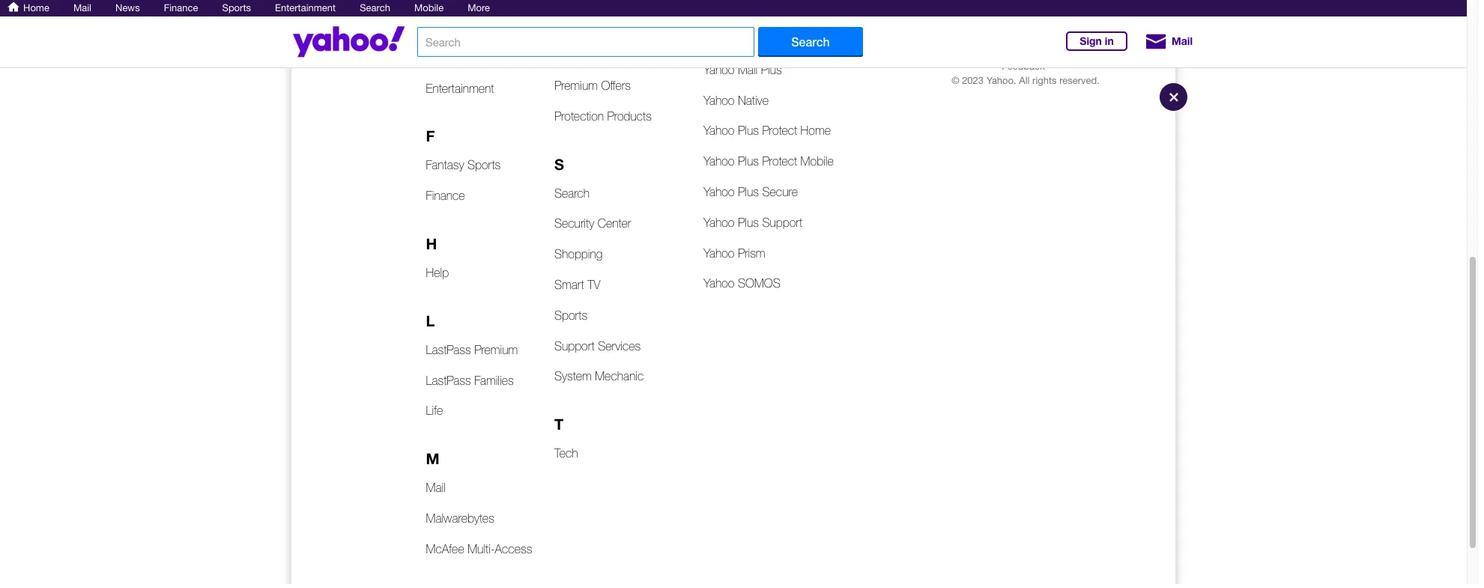 Task type: locate. For each thing, give the bounding box(es) containing it.
yahoo left prism
[[704, 246, 735, 260]]

8 yahoo from the top
[[704, 216, 735, 229]]

mail
[[73, 2, 91, 13], [1172, 34, 1193, 47], [738, 63, 758, 76], [426, 481, 446, 495]]

1 vertical spatial entertainment link
[[426, 73, 494, 104]]

help
[[1090, 44, 1110, 55], [426, 266, 449, 280]]

yahoo up yahoo immersive
[[704, 2, 735, 15]]

1 vertical spatial mail link
[[1145, 28, 1193, 55]]

lastpass
[[426, 343, 471, 357], [426, 374, 471, 387]]

plus up yahoo plus secure
[[738, 155, 759, 168]]

1 horizontal spatial premium
[[555, 79, 598, 92]]

0 vertical spatial mail link
[[73, 2, 91, 13]]

prism
[[738, 246, 766, 260]]

yahoo down yahoo prism link
[[704, 277, 735, 290]]

yahoo for yahoo native
[[704, 93, 735, 107]]

fantasy
[[426, 158, 464, 172]]

mail right in at the right top of the page
[[1172, 34, 1193, 47]]

1 vertical spatial premium
[[475, 343, 518, 357]]

lastpass for lastpass premium
[[426, 343, 471, 357]]

1 vertical spatial protect
[[763, 155, 798, 168]]

3 yahoo from the top
[[704, 63, 735, 76]]

plus down yahoo plus secure link
[[738, 216, 759, 229]]

plus down immersive
[[761, 63, 782, 76]]

0 vertical spatial sports
[[222, 2, 251, 13]]

5 yahoo from the top
[[704, 124, 735, 138]]

l
[[426, 312, 435, 330]]

mail link for home 'link'
[[73, 2, 91, 13]]

somos
[[738, 277, 781, 290]]

yahoo down yahoo native link
[[704, 124, 735, 138]]

7 yahoo from the top
[[704, 185, 735, 199]]

0 horizontal spatial premium
[[475, 343, 518, 357]]

support down secure
[[763, 216, 803, 229]]

navigation
[[0, 0, 1468, 17]]

0 horizontal spatial help link
[[426, 258, 449, 288]]

0 horizontal spatial mail link
[[73, 2, 91, 13]]

yahoo for yahoo plus secure
[[704, 185, 735, 199]]

search link up security
[[555, 178, 590, 209]]

1 vertical spatial finance link
[[426, 181, 465, 211]]

dashboard
[[1074, 28, 1122, 39]]

search up security
[[555, 186, 590, 200]]

privacy dashboard careers help feedback © 2023 yahoo. all rights reserved.
[[952, 28, 1122, 86]]

search link left mobile link
[[360, 2, 390, 13]]

1 horizontal spatial sports link
[[555, 300, 588, 331]]

0 horizontal spatial search
[[360, 2, 390, 13]]

mail down yahoo immersive link
[[738, 63, 758, 76]]

s
[[555, 155, 564, 173]]

mobile down yahoo plus protect home link
[[801, 155, 834, 168]]

mail link inside navigation
[[73, 2, 91, 13]]

system
[[555, 370, 592, 383]]

protection
[[555, 109, 604, 123]]

protect for mobile
[[763, 155, 798, 168]]

1 vertical spatial search
[[792, 34, 830, 49]]

downloads link
[[426, 0, 482, 27]]

sports
[[222, 2, 251, 13], [468, 158, 501, 172], [555, 309, 588, 322]]

0 vertical spatial entertainment link
[[275, 2, 336, 13]]

lastpass down l
[[426, 343, 471, 357]]

0 vertical spatial entertainment
[[275, 2, 336, 13]]

news inside navigation
[[115, 2, 140, 13]]

9 yahoo from the top
[[704, 246, 735, 260]]

protection products link
[[555, 101, 652, 132]]

mail inside 'link'
[[738, 63, 758, 76]]

0 vertical spatial support
[[763, 216, 803, 229]]

mobile
[[414, 2, 444, 13], [801, 155, 834, 168]]

protect up the yahoo plus protect mobile
[[763, 124, 798, 138]]

offers
[[602, 79, 631, 92]]

help down the dashboard
[[1090, 44, 1110, 55]]

1 personal from the top
[[555, 18, 597, 31]]

0 horizontal spatial news
[[115, 2, 140, 13]]

finance link down fantasy
[[426, 181, 465, 211]]

footer
[[914, 25, 1139, 88]]

1 horizontal spatial help
[[1090, 44, 1110, 55]]

1 horizontal spatial mobile
[[801, 155, 834, 168]]

2 horizontal spatial mail link
[[1145, 28, 1193, 55]]

search
[[360, 2, 390, 13], [792, 34, 830, 49], [555, 186, 590, 200]]

fantasy sports link
[[426, 150, 501, 181]]

mail link down m
[[426, 473, 446, 504]]

1 vertical spatial news
[[643, 48, 671, 62]]

10 yahoo from the top
[[704, 277, 735, 290]]

mcafee multi-access
[[426, 542, 532, 556]]

news
[[115, 2, 140, 13], [643, 48, 671, 62]]

yahoo left the native
[[704, 93, 735, 107]]

4 yahoo from the top
[[704, 93, 735, 107]]

lastpass families
[[426, 374, 514, 387]]

plus down the native
[[738, 124, 759, 138]]

premium
[[555, 79, 598, 92], [475, 343, 518, 357]]

1 vertical spatial personal
[[555, 48, 597, 62]]

0 horizontal spatial finance link
[[164, 2, 198, 13]]

yahoo
[[704, 2, 735, 15], [704, 32, 735, 46], [704, 63, 735, 76], [704, 93, 735, 107], [704, 124, 735, 138], [704, 155, 735, 168], [704, 185, 735, 199], [704, 216, 735, 229], [704, 246, 735, 260], [704, 277, 735, 290]]

0 vertical spatial help link
[[1090, 44, 1110, 55]]

home
[[23, 2, 49, 13], [801, 124, 831, 138]]

yahoo mail plus link
[[704, 55, 782, 85]]

system mechanic link
[[555, 362, 644, 392]]

immersive
[[738, 32, 788, 46]]

help link down the dashboard
[[1090, 44, 1110, 55]]

help inside privacy dashboard careers help feedback © 2023 yahoo. all rights reserved.
[[1090, 44, 1110, 55]]

personal for personal finance articles
[[555, 18, 597, 31]]

personal
[[555, 18, 597, 31], [555, 48, 597, 62]]

finance down personal finance articles link
[[600, 48, 640, 62]]

sign
[[1080, 34, 1102, 47]]

1 vertical spatial mobile
[[801, 155, 834, 168]]

personal up the personal finance news
[[555, 18, 597, 31]]

t
[[555, 415, 564, 433]]

yahoo up yahoo prism
[[704, 216, 735, 229]]

search left mobile link
[[360, 2, 390, 13]]

2 yahoo from the top
[[704, 32, 735, 46]]

mobile left more
[[414, 2, 444, 13]]

mcafee multi-access link
[[426, 534, 532, 565]]

2 personal from the top
[[555, 48, 597, 62]]

native
[[738, 93, 769, 107]]

0 vertical spatial protect
[[763, 124, 798, 138]]

0 horizontal spatial mobile
[[414, 2, 444, 13]]

0 horizontal spatial home
[[23, 2, 49, 13]]

1 horizontal spatial entertainment
[[426, 81, 494, 95]]

0 vertical spatial personal
[[555, 18, 597, 31]]

yahoo plus support link
[[704, 208, 803, 238]]

protect
[[763, 124, 798, 138], [763, 155, 798, 168]]

finance right news link
[[164, 2, 198, 13]]

Search text field
[[417, 27, 755, 57]]

smart tv
[[555, 278, 601, 292]]

finance
[[164, 2, 198, 13], [600, 18, 640, 31], [600, 48, 640, 62], [426, 189, 465, 202]]

plus
[[761, 63, 782, 76], [738, 124, 759, 138], [738, 155, 759, 168], [738, 185, 759, 199], [738, 216, 759, 229]]

0 vertical spatial news
[[115, 2, 140, 13]]

mail link left news link
[[73, 2, 91, 13]]

yahoo somos
[[704, 277, 781, 290]]

sports link
[[222, 2, 251, 13], [555, 300, 588, 331]]

premium up protection
[[555, 79, 598, 92]]

premium offers link
[[555, 71, 631, 101]]

yahoo inside 'link'
[[704, 63, 735, 76]]

1 horizontal spatial search
[[555, 186, 590, 200]]

plus for yahoo plus secure
[[738, 185, 759, 199]]

mail down m
[[426, 481, 446, 495]]

h
[[426, 235, 437, 253]]

support up system
[[555, 339, 595, 353]]

0 vertical spatial search link
[[360, 2, 390, 13]]

personal finance articles link
[[555, 9, 679, 40]]

1 protect from the top
[[763, 124, 798, 138]]

0 vertical spatial lastpass
[[426, 343, 471, 357]]

privacy
[[1039, 28, 1071, 39]]

0 horizontal spatial help
[[426, 266, 449, 280]]

1 horizontal spatial sports
[[468, 158, 501, 172]]

0 horizontal spatial sports
[[222, 2, 251, 13]]

0 vertical spatial home
[[23, 2, 49, 13]]

1 horizontal spatial finance link
[[426, 181, 465, 211]]

0 horizontal spatial support
[[555, 339, 595, 353]]

life
[[426, 404, 443, 418]]

1 horizontal spatial support
[[763, 216, 803, 229]]

sports inside fantasy sports link
[[468, 158, 501, 172]]

0 vertical spatial premium
[[555, 79, 598, 92]]

lastpass for lastpass families
[[426, 374, 471, 387]]

yahoo up yahoo mail plus
[[704, 32, 735, 46]]

news link
[[115, 2, 140, 13]]

0 horizontal spatial entertainment link
[[275, 2, 336, 13]]

1 vertical spatial help
[[426, 266, 449, 280]]

protect inside yahoo plus protect home link
[[763, 124, 798, 138]]

0 vertical spatial help
[[1090, 44, 1110, 55]]

1 horizontal spatial home
[[801, 124, 831, 138]]

1 vertical spatial sports link
[[555, 300, 588, 331]]

2 horizontal spatial search
[[792, 34, 830, 49]]

personal up premium offers on the left top
[[555, 48, 597, 62]]

2 lastpass from the top
[[426, 374, 471, 387]]

support
[[763, 216, 803, 229], [555, 339, 595, 353]]

yahoo for yahoo plus protect home
[[704, 124, 735, 138]]

1 vertical spatial help link
[[426, 258, 449, 288]]

1 horizontal spatial news
[[643, 48, 671, 62]]

feedback
[[1002, 61, 1045, 72]]

yahoo for yahoo somos
[[704, 277, 735, 290]]

protect up secure
[[763, 155, 798, 168]]

0 vertical spatial search
[[360, 2, 390, 13]]

yahoo native link
[[704, 85, 769, 116]]

personal inside personal finance news link
[[555, 48, 597, 62]]

2 protect from the top
[[763, 155, 798, 168]]

fantasy sports
[[426, 158, 501, 172]]

navigation containing home
[[0, 0, 1468, 17]]

0 horizontal spatial search link
[[360, 2, 390, 13]]

1 horizontal spatial mail link
[[426, 473, 446, 504]]

1 vertical spatial lastpass
[[426, 374, 471, 387]]

search link
[[360, 2, 390, 13], [555, 178, 590, 209]]

mechanic
[[595, 370, 644, 383]]

0 vertical spatial sports link
[[222, 2, 251, 13]]

1 yahoo from the top
[[704, 2, 735, 15]]

plus for yahoo plus protect mobile
[[738, 155, 759, 168]]

mail link right in at the right top of the page
[[1145, 28, 1193, 55]]

more
[[468, 2, 490, 13]]

protect inside "yahoo plus protect mobile" link
[[763, 155, 798, 168]]

1 vertical spatial search link
[[555, 178, 590, 209]]

entertainment
[[275, 2, 336, 13], [426, 81, 494, 95]]

finance link for lastpass families
[[426, 181, 465, 211]]

0 vertical spatial mobile
[[414, 2, 444, 13]]

homepage
[[738, 2, 794, 15]]

home link
[[7, 0, 49, 17]]

yahoo prism link
[[704, 238, 766, 269]]

help link down h
[[426, 258, 449, 288]]

help link
[[1090, 44, 1110, 55], [426, 258, 449, 288]]

premium up families
[[475, 343, 518, 357]]

articles
[[643, 18, 679, 31]]

search inside navigation
[[360, 2, 390, 13]]

finance link right news link
[[164, 2, 198, 13]]

search right immersive
[[792, 34, 830, 49]]

2 horizontal spatial sports
[[555, 309, 588, 322]]

1 lastpass from the top
[[426, 343, 471, 357]]

6 yahoo from the top
[[704, 155, 735, 168]]

security center link
[[555, 209, 631, 239]]

yahoo somos link
[[704, 269, 781, 299]]

1 vertical spatial sports
[[468, 158, 501, 172]]

finance up the personal finance news
[[600, 18, 640, 31]]

yahoo up yahoo plus support in the top of the page
[[704, 185, 735, 199]]

plus up yahoo plus support in the top of the page
[[738, 185, 759, 199]]

2 vertical spatial mail link
[[426, 473, 446, 504]]

yahoo for yahoo plus protect mobile
[[704, 155, 735, 168]]

0 horizontal spatial entertainment
[[275, 2, 336, 13]]

life link
[[426, 396, 443, 427]]

personal inside personal finance articles link
[[555, 18, 597, 31]]

lastpass up life
[[426, 374, 471, 387]]

mail left news link
[[73, 2, 91, 13]]

1 horizontal spatial help link
[[1090, 44, 1110, 55]]

1 vertical spatial entertainment
[[426, 81, 494, 95]]

0 vertical spatial finance link
[[164, 2, 198, 13]]

yahoo up yahoo native
[[704, 63, 735, 76]]

2 vertical spatial search
[[555, 186, 590, 200]]

help down h
[[426, 266, 449, 280]]

2023
[[962, 75, 984, 86]]

yahoo up yahoo plus secure
[[704, 155, 735, 168]]

0 horizontal spatial sports link
[[222, 2, 251, 13]]



Task type: describe. For each thing, give the bounding box(es) containing it.
yahoo immersive
[[704, 32, 788, 46]]

malwarebytes link
[[426, 504, 495, 534]]

1 horizontal spatial entertainment link
[[426, 73, 494, 104]]

multi-
[[468, 542, 495, 556]]

smart tv link
[[555, 270, 601, 300]]

careers
[[1052, 44, 1086, 55]]

plus for yahoo plus support
[[738, 216, 759, 229]]

protect for home
[[763, 124, 798, 138]]

plus for yahoo plus protect home
[[738, 124, 759, 138]]

all
[[1020, 75, 1030, 86]]

yahoo plus secure
[[704, 185, 798, 199]]

personal finance articles
[[555, 18, 679, 31]]

mcafee
[[426, 542, 464, 556]]

1 vertical spatial home
[[801, 124, 831, 138]]

secure
[[763, 185, 798, 199]]

finance link for search
[[164, 2, 198, 13]]

yahoo prism
[[704, 246, 766, 260]]

sports link inside navigation
[[222, 2, 251, 13]]

e
[[426, 50, 436, 68]]

finance inside navigation
[[164, 2, 198, 13]]

finance inside personal finance news link
[[600, 48, 640, 62]]

rights
[[1033, 75, 1057, 86]]

tv
[[588, 278, 601, 292]]

downloads
[[426, 4, 482, 18]]

security
[[555, 217, 595, 230]]

yahoo plus support
[[704, 216, 803, 229]]

tech link
[[555, 439, 578, 469]]

yahoo mail plus
[[704, 63, 782, 76]]

footer containing privacy dashboard careers help feedback © 2023 yahoo. all rights reserved.
[[914, 25, 1139, 88]]

support services link
[[555, 331, 641, 362]]

families
[[475, 374, 514, 387]]

yahoo for yahoo immersive
[[704, 32, 735, 46]]

reserved.
[[1060, 75, 1100, 86]]

yahoo for yahoo mail plus
[[704, 63, 735, 76]]

yahoo plus protect home link
[[704, 116, 831, 146]]

lastpass premium link
[[426, 335, 518, 365]]

yahoo for yahoo plus support
[[704, 216, 735, 229]]

yahoo plus protect home
[[704, 124, 831, 138]]

mail inside 'link'
[[1172, 34, 1193, 47]]

feedback link
[[1002, 61, 1045, 72]]

1 horizontal spatial search link
[[555, 178, 590, 209]]

yahoo homepage
[[704, 2, 794, 15]]

m
[[426, 450, 440, 468]]

shopping
[[555, 248, 603, 261]]

personal for personal finance news
[[555, 48, 597, 62]]

yahoo homepage link
[[704, 0, 794, 24]]

protection products
[[555, 109, 652, 123]]

premium offers
[[555, 79, 631, 92]]

plus inside 'link'
[[761, 63, 782, 76]]

services
[[598, 339, 641, 353]]

©
[[952, 75, 960, 86]]

finance inside personal finance articles link
[[600, 18, 640, 31]]

mail inside navigation
[[73, 2, 91, 13]]

tech
[[555, 447, 578, 460]]

center
[[598, 217, 631, 230]]

home inside 'link'
[[23, 2, 49, 13]]

search inside button
[[792, 34, 830, 49]]

more link
[[468, 2, 490, 13]]

personal finance news link
[[555, 40, 671, 71]]

yahoo plus protect mobile link
[[704, 146, 834, 177]]

sports inside navigation
[[222, 2, 251, 13]]

1 vertical spatial support
[[555, 339, 595, 353]]

products
[[608, 109, 652, 123]]

yahoo plus protect mobile
[[704, 155, 834, 168]]

yahoo for yahoo homepage
[[704, 2, 735, 15]]

security center
[[555, 217, 631, 230]]

shopping link
[[555, 239, 603, 270]]

access
[[495, 542, 532, 556]]

smart
[[555, 278, 584, 292]]

yahoo for yahoo prism
[[704, 246, 735, 260]]

personal finance news
[[555, 48, 671, 62]]

mail link for sign in link
[[1145, 28, 1193, 55]]

finance down fantasy
[[426, 189, 465, 202]]

system mechanic
[[555, 370, 644, 383]]

in
[[1105, 34, 1114, 47]]

mobile link
[[414, 2, 444, 13]]

support services
[[555, 339, 641, 353]]

f
[[426, 127, 435, 145]]

yahoo native
[[704, 93, 769, 107]]

malwarebytes
[[426, 512, 495, 525]]

2 vertical spatial sports
[[555, 309, 588, 322]]

yahoo plus secure link
[[704, 177, 798, 208]]

entertainment inside navigation
[[275, 2, 336, 13]]

privacy dashboard link
[[1039, 28, 1122, 39]]

search link inside navigation
[[360, 2, 390, 13]]

yahoo.
[[987, 75, 1017, 86]]

yahoo immersive link
[[704, 24, 788, 55]]

sign in
[[1080, 34, 1114, 47]]

lastpass premium
[[426, 343, 518, 357]]

careers link
[[1052, 44, 1086, 55]]

search button
[[759, 27, 863, 57]]

lastpass families link
[[426, 365, 514, 396]]



Task type: vqa. For each thing, say whether or not it's contained in the screenshot.
navigation containing Home
yes



